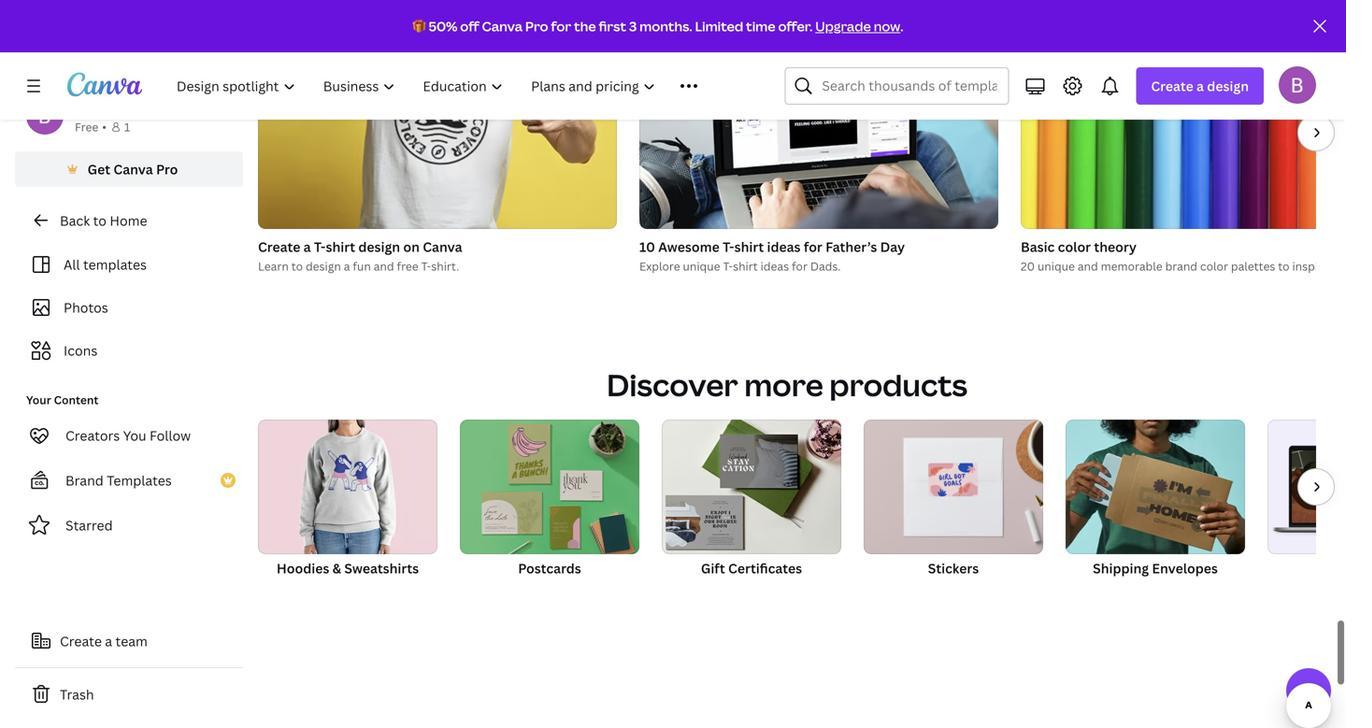 Task type: locate. For each thing, give the bounding box(es) containing it.
0 horizontal spatial unique
[[683, 259, 720, 274]]

a for design
[[1197, 77, 1204, 95]]

basic color theory link
[[1021, 237, 1346, 257]]

design up fun
[[358, 238, 400, 256]]

2 unique from the left
[[1038, 259, 1075, 274]]

all templates
[[64, 256, 147, 273]]

1 vertical spatial pro
[[156, 160, 178, 178]]

for left the
[[551, 17, 571, 35]]

a
[[1197, 77, 1204, 95], [304, 238, 311, 256], [344, 259, 350, 274], [105, 632, 112, 650]]

shirt.
[[431, 259, 459, 274]]

🎁 50% off canva pro for the first 3 months. limited time offer. upgrade now .
[[413, 17, 903, 35]]

create a design
[[1151, 77, 1249, 95]]

all
[[64, 256, 80, 273]]

a inside button
[[105, 632, 112, 650]]

for for father's
[[804, 238, 823, 256]]

father's
[[826, 238, 877, 256]]

1 vertical spatial for
[[804, 238, 823, 256]]

0 vertical spatial design
[[1207, 77, 1249, 95]]

design left bob builder image
[[1207, 77, 1249, 95]]

1 horizontal spatial and
[[1078, 259, 1098, 274]]

ideas
[[767, 238, 801, 256], [761, 259, 789, 274]]

you
[[1332, 259, 1346, 274]]

t-
[[314, 238, 326, 256], [723, 238, 735, 256], [421, 259, 431, 274], [723, 259, 733, 274]]

canva up shirt.
[[423, 238, 462, 256]]

for up dads.
[[804, 238, 823, 256]]

pro up back to home link at the top of page
[[156, 160, 178, 178]]

create inside create a t-shirt design on canva learn to design a fun and free t-shirt.
[[258, 238, 300, 256]]

canva inside button
[[113, 160, 153, 178]]

shipping envelopes image
[[1066, 420, 1245, 555]]

1 and from the left
[[374, 259, 394, 274]]

unique inside 10 awesome t-shirt ideas for father's day explore unique t-shirt ideas for dads.
[[683, 259, 720, 274]]

2 horizontal spatial design
[[1207, 77, 1249, 95]]

trash
[[60, 686, 94, 704]]

free
[[75, 119, 98, 135]]

t- left on
[[314, 238, 326, 256]]

design
[[1207, 77, 1249, 95], [358, 238, 400, 256], [306, 259, 341, 274]]

templates
[[83, 256, 147, 273]]

shirt right awesome
[[735, 238, 764, 256]]

photos link
[[26, 290, 232, 325]]

basic color theory image
[[1021, 0, 1346, 229]]

2 horizontal spatial create
[[1151, 77, 1194, 95]]

0 horizontal spatial canva
[[113, 160, 153, 178]]

unique down basic
[[1038, 259, 1075, 274]]

1 horizontal spatial canva
[[423, 238, 462, 256]]

stickers
[[928, 560, 979, 577]]

pro
[[525, 17, 548, 35], [156, 160, 178, 178]]

1 vertical spatial create
[[258, 238, 300, 256]]

1 horizontal spatial design
[[358, 238, 400, 256]]

shirt for design
[[326, 238, 355, 256]]

0 horizontal spatial create
[[60, 632, 102, 650]]

shirt for ideas
[[735, 238, 764, 256]]

0 vertical spatial create
[[1151, 77, 1194, 95]]

2 horizontal spatial canva
[[482, 17, 523, 35]]

a inside dropdown button
[[1197, 77, 1204, 95]]

and right fun
[[374, 259, 394, 274]]

brand
[[65, 472, 104, 489]]

shirt down the 10 awesome t-shirt ideas for father's day link
[[733, 259, 758, 274]]

1 horizontal spatial unique
[[1038, 259, 1075, 274]]

shirt
[[326, 238, 355, 256], [735, 238, 764, 256], [733, 259, 758, 274]]

create inside create a design dropdown button
[[1151, 77, 1194, 95]]

canva right off
[[482, 17, 523, 35]]

None search field
[[785, 67, 1009, 105]]

t- right awesome
[[723, 238, 735, 256]]

shipping envelopes link
[[1066, 420, 1245, 598]]

trash link
[[15, 676, 243, 713]]

ideas down the 10 awesome t-shirt ideas for father's day link
[[761, 259, 789, 274]]

color right brand
[[1200, 259, 1228, 274]]

shirt inside create a t-shirt design on canva learn to design a fun and free t-shirt.
[[326, 238, 355, 256]]

stickers image
[[864, 420, 1043, 555]]

0 horizontal spatial to
[[93, 212, 107, 230]]

starred link
[[15, 507, 243, 544]]

to inside create a t-shirt design on canva learn to design a fun and free t-shirt.
[[291, 259, 303, 274]]

back to home
[[60, 212, 147, 230]]

50%
[[429, 17, 458, 35]]

1 unique from the left
[[683, 259, 720, 274]]

2 vertical spatial for
[[792, 259, 808, 274]]

to left inspire
[[1278, 259, 1290, 274]]

2 vertical spatial create
[[60, 632, 102, 650]]

brand
[[1165, 259, 1198, 274]]

1 vertical spatial canva
[[113, 160, 153, 178]]

brand templates link
[[15, 462, 243, 499]]

learn
[[258, 259, 289, 274]]

discover
[[607, 365, 738, 405]]

20
[[1021, 259, 1035, 274]]

0 horizontal spatial color
[[1058, 238, 1091, 256]]

certificates
[[728, 560, 802, 577]]

inspire
[[1292, 259, 1329, 274]]

for
[[551, 17, 571, 35], [804, 238, 823, 256], [792, 259, 808, 274]]

top level navigation element
[[165, 67, 740, 105], [165, 67, 740, 105]]

1 horizontal spatial color
[[1200, 259, 1228, 274]]

2 and from the left
[[1078, 259, 1098, 274]]

creators
[[65, 427, 120, 445]]

hoodies & sweatshirts image
[[258, 420, 438, 555]]

canva
[[482, 17, 523, 35], [113, 160, 153, 178], [423, 238, 462, 256]]

your
[[26, 392, 51, 408]]

design left fun
[[306, 259, 341, 274]]

hoodies & sweatshirts
[[277, 560, 419, 577]]

0 vertical spatial for
[[551, 17, 571, 35]]

for left dads.
[[792, 259, 808, 274]]

2 horizontal spatial to
[[1278, 259, 1290, 274]]

shirt up fun
[[326, 238, 355, 256]]

first
[[599, 17, 626, 35]]

3
[[629, 17, 637, 35]]

theory
[[1094, 238, 1137, 256]]

unique inside basic color theory 20 unique and memorable brand color palettes to inspire you
[[1038, 259, 1075, 274]]

discover more products
[[607, 365, 968, 405]]

templates
[[107, 472, 172, 489]]

time
[[746, 17, 776, 35]]

bob builder image
[[1279, 66, 1316, 104]]

0 horizontal spatial design
[[306, 259, 341, 274]]

1 horizontal spatial pro
[[525, 17, 548, 35]]

to right the back
[[93, 212, 107, 230]]

unique down awesome
[[683, 259, 720, 274]]

more
[[744, 365, 823, 405]]

a for t-
[[304, 238, 311, 256]]

gift certificates link
[[662, 420, 841, 598]]

create
[[1151, 77, 1194, 95], [258, 238, 300, 256], [60, 632, 102, 650]]

off
[[460, 17, 479, 35]]

canva right 'get'
[[113, 160, 153, 178]]

create inside create a team button
[[60, 632, 102, 650]]

0 horizontal spatial and
[[374, 259, 394, 274]]

0 vertical spatial canva
[[482, 17, 523, 35]]

ideas left father's
[[767, 238, 801, 256]]

0 vertical spatial pro
[[525, 17, 548, 35]]

to right learn
[[291, 259, 303, 274]]

upgrade now button
[[815, 17, 900, 35]]

create for create a t-shirt design on canva learn to design a fun and free t-shirt.
[[258, 238, 300, 256]]

0 horizontal spatial pro
[[156, 160, 178, 178]]

color
[[1058, 238, 1091, 256], [1200, 259, 1228, 274]]

1 horizontal spatial to
[[291, 259, 303, 274]]

shipping envelopes
[[1093, 560, 1218, 577]]

get canva pro
[[88, 160, 178, 178]]

months.
[[640, 17, 692, 35]]

to
[[93, 212, 107, 230], [291, 259, 303, 274], [1278, 259, 1290, 274]]

hoodies & sweatshirts link
[[258, 420, 438, 598]]

t- right explore
[[723, 259, 733, 274]]

postcards image
[[460, 420, 639, 555]]

color right basic
[[1058, 238, 1091, 256]]

2 vertical spatial canva
[[423, 238, 462, 256]]

create a t-shirt design on canva image
[[258, 0, 617, 229]]

design inside dropdown button
[[1207, 77, 1249, 95]]

1 horizontal spatial create
[[258, 238, 300, 256]]

and down "theory" on the right
[[1078, 259, 1098, 274]]

dads.
[[810, 259, 841, 274]]

pro left the
[[525, 17, 548, 35]]



Task type: vqa. For each thing, say whether or not it's contained in the screenshot.
the add inside the MURF AI AN EASY WAY TO ADD VOICEOVERS TO YOUR DESIGNS
no



Task type: describe. For each thing, give the bounding box(es) containing it.
get
[[88, 160, 110, 178]]

gift
[[701, 560, 725, 577]]

for for the
[[551, 17, 571, 35]]

postcards
[[518, 560, 581, 577]]

products
[[829, 365, 968, 405]]

back to home link
[[15, 202, 243, 239]]

hoodies
[[277, 560, 329, 577]]

1 vertical spatial ideas
[[761, 259, 789, 274]]

icons
[[64, 342, 97, 359]]

and inside create a t-shirt design on canva learn to design a fun and free t-shirt.
[[374, 259, 394, 274]]

creators you follow link
[[15, 417, 243, 454]]

fun
[[353, 259, 371, 274]]

on
[[403, 238, 420, 256]]

explore
[[639, 259, 680, 274]]

you
[[123, 427, 146, 445]]

upgrade
[[815, 17, 871, 35]]

t- right free on the left of the page
[[421, 259, 431, 274]]

free
[[397, 259, 419, 274]]

photos
[[64, 299, 108, 316]]

.
[[900, 17, 903, 35]]

now
[[874, 17, 900, 35]]

offer.
[[778, 17, 813, 35]]

home
[[110, 212, 147, 230]]

•
[[102, 119, 106, 135]]

a for team
[[105, 632, 112, 650]]

back
[[60, 212, 90, 230]]

pro inside button
[[156, 160, 178, 178]]

gift certificates image
[[662, 420, 841, 555]]

envelopes
[[1152, 560, 1218, 577]]

creators you follow
[[65, 427, 191, 445]]

🎁
[[413, 17, 426, 35]]

get canva pro button
[[15, 151, 243, 187]]

canva inside create a t-shirt design on canva learn to design a fun and free t-shirt.
[[423, 238, 462, 256]]

1 vertical spatial design
[[358, 238, 400, 256]]

create a team
[[60, 632, 148, 650]]

palettes
[[1231, 259, 1275, 274]]

limited
[[695, 17, 743, 35]]

team
[[115, 632, 148, 650]]

Search search field
[[822, 68, 997, 104]]

icons link
[[26, 333, 232, 368]]

all templates link
[[26, 247, 232, 282]]

starred
[[65, 517, 113, 534]]

1
[[124, 119, 130, 135]]

follow
[[150, 427, 191, 445]]

create for create a team
[[60, 632, 102, 650]]

mockups image
[[1268, 420, 1346, 555]]

shipping
[[1093, 560, 1149, 577]]

the
[[574, 17, 596, 35]]

1 vertical spatial color
[[1200, 259, 1228, 274]]

and inside basic color theory 20 unique and memorable brand color palettes to inspire you
[[1078, 259, 1098, 274]]

postcards link
[[460, 420, 639, 598]]

2 vertical spatial design
[[306, 259, 341, 274]]

create a t-shirt design on canva link
[[258, 237, 617, 257]]

gift certificates
[[701, 560, 802, 577]]

10
[[639, 238, 655, 256]]

your content
[[26, 392, 98, 408]]

0 vertical spatial ideas
[[767, 238, 801, 256]]

stickers link
[[864, 420, 1043, 598]]

to inside basic color theory 20 unique and memorable brand color palettes to inspire you
[[1278, 259, 1290, 274]]

10 awesome t-shirt ideas for father's day image
[[639, 0, 998, 229]]

free •
[[75, 119, 106, 135]]

&
[[333, 560, 341, 577]]

memorable
[[1101, 259, 1163, 274]]

create a team button
[[15, 623, 243, 660]]

basic color theory 20 unique and memorable brand color palettes to inspire you
[[1021, 238, 1346, 274]]

10 awesome t-shirt ideas for father's day link
[[639, 237, 998, 257]]

create a t-shirt design on canva learn to design a fun and free t-shirt.
[[258, 238, 462, 274]]

0 vertical spatial color
[[1058, 238, 1091, 256]]

day
[[880, 238, 905, 256]]

basic
[[1021, 238, 1055, 256]]

sweatshirts
[[344, 560, 419, 577]]

10 awesome t-shirt ideas for father's day explore unique t-shirt ideas for dads.
[[639, 238, 905, 274]]

content
[[54, 392, 98, 408]]

create a design button
[[1136, 67, 1264, 105]]

brand templates
[[65, 472, 172, 489]]

awesome
[[658, 238, 720, 256]]

create for create a design
[[1151, 77, 1194, 95]]



